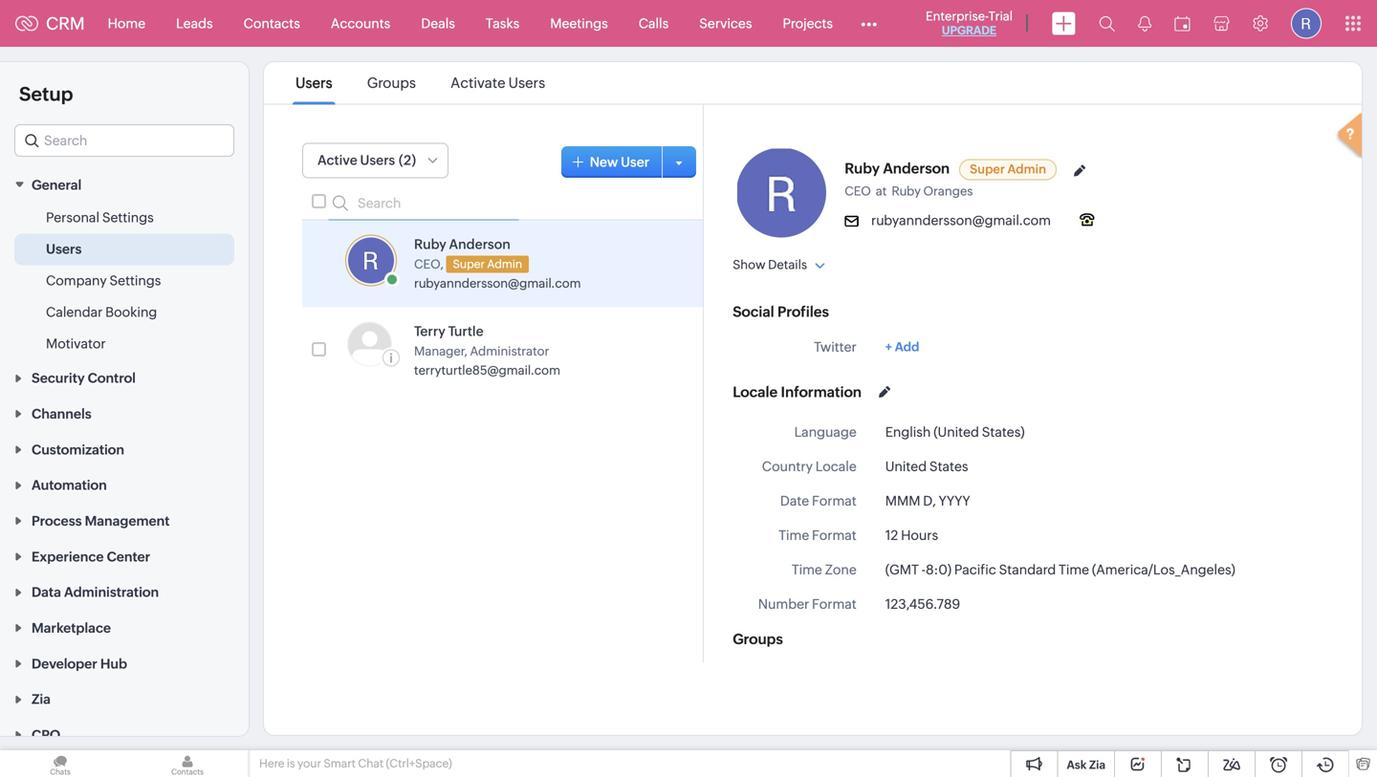 Task type: vqa. For each thing, say whether or not it's contained in the screenshot.
second the + New from the top
no



Task type: locate. For each thing, give the bounding box(es) containing it.
0 horizontal spatial search text field
[[15, 125, 233, 156]]

zia up cpq
[[32, 692, 51, 707]]

active users (2)
[[317, 153, 416, 168]]

1 horizontal spatial search text field
[[328, 186, 519, 220]]

zia right ask
[[1089, 759, 1105, 772]]

format down zone
[[812, 597, 857, 612]]

1 horizontal spatial zia
[[1089, 759, 1105, 772]]

admin
[[1007, 162, 1046, 176], [487, 258, 522, 271]]

format for number format
[[812, 597, 857, 612]]

1 horizontal spatial users
[[296, 75, 332, 91]]

administration
[[64, 585, 159, 600]]

settings for company settings
[[109, 273, 161, 288]]

123,456.789
[[885, 597, 960, 612]]

general
[[32, 177, 82, 193]]

groups inside list
[[367, 75, 416, 91]]

format up zone
[[812, 528, 857, 543]]

0 horizontal spatial super
[[453, 258, 485, 271]]

zia button
[[0, 681, 249, 717]]

trial
[[988, 9, 1013, 23]]

1 vertical spatial ruby
[[892, 184, 921, 198]]

(america/los_angeles)
[[1092, 562, 1235, 578]]

services link
[[684, 0, 767, 46]]

signals image
[[1138, 15, 1151, 32]]

date
[[780, 493, 809, 509]]

new
[[590, 154, 618, 170]]

0 vertical spatial users link
[[293, 75, 335, 91]]

0 vertical spatial zia
[[32, 692, 51, 707]]

enterprise-
[[926, 9, 988, 23]]

users down personal
[[46, 241, 82, 257]]

0 horizontal spatial groups
[[367, 75, 416, 91]]

process
[[32, 514, 82, 529]]

anderson up rubyanndersson@gmail.com link
[[449, 237, 511, 252]]

ceo at ruby oranges
[[845, 184, 973, 198]]

united states
[[885, 459, 968, 474]]

deals
[[421, 16, 455, 31]]

locale information
[[733, 384, 862, 400]]

leads
[[176, 16, 213, 31]]

groups down number
[[733, 631, 783, 648]]

date format
[[780, 493, 857, 509]]

1 horizontal spatial groups
[[733, 631, 783, 648]]

terryturtle85@gmail.com link
[[414, 364, 560, 378]]

users right activate
[[508, 75, 545, 91]]

format up time format
[[812, 493, 857, 509]]

anderson up 'ceo at ruby oranges'
[[883, 160, 950, 177]]

ruby up ceo link
[[845, 160, 880, 177]]

8:0)
[[926, 562, 952, 578]]

time for time format
[[779, 528, 809, 543]]

1 vertical spatial format
[[812, 528, 857, 543]]

1 horizontal spatial rubyanndersson@gmail.com
[[871, 213, 1051, 228]]

motivator
[[46, 336, 106, 351]]

calls link
[[623, 0, 684, 46]]

0 vertical spatial groups
[[367, 75, 416, 91]]

1 vertical spatial rubyanndersson@gmail.com
[[414, 276, 581, 291]]

2 vertical spatial ruby
[[414, 237, 446, 252]]

d,
[[923, 493, 936, 509]]

your
[[297, 757, 321, 770]]

1 vertical spatial super
[[453, 258, 485, 271]]

marketplace
[[32, 621, 111, 636]]

company settings link
[[46, 271, 161, 290]]

at
[[876, 184, 887, 198]]

personal settings
[[46, 210, 154, 225]]

1 horizontal spatial ruby
[[845, 160, 880, 177]]

1 horizontal spatial users link
[[293, 75, 335, 91]]

1 vertical spatial admin
[[487, 258, 522, 271]]

center
[[107, 549, 150, 565]]

1 horizontal spatial locale
[[815, 459, 857, 474]]

settings inside personal settings 'link'
[[102, 210, 154, 225]]

profiles
[[777, 304, 829, 320]]

control
[[88, 371, 136, 386]]

projects link
[[767, 0, 848, 46]]

rubyanndersson@gmail.com up turtle
[[414, 276, 581, 291]]

experience
[[32, 549, 104, 565]]

here is your smart chat (ctrl+space)
[[259, 757, 452, 770]]

0 vertical spatial ruby
[[845, 160, 880, 177]]

yyyy
[[939, 493, 970, 509]]

settings inside company settings link
[[109, 273, 161, 288]]

1 horizontal spatial super
[[970, 162, 1005, 176]]

upgrade
[[942, 24, 997, 37]]

users link down personal
[[46, 239, 82, 259]]

-
[[922, 562, 926, 578]]

ruby anderson
[[845, 160, 950, 177]]

locale left the "information"
[[733, 384, 778, 400]]

0 horizontal spatial locale
[[733, 384, 778, 400]]

settings for personal settings
[[102, 210, 154, 225]]

search element
[[1087, 0, 1127, 47]]

ruby up ceo,
[[414, 237, 446, 252]]

anderson for ruby anderson
[[883, 160, 950, 177]]

time format
[[779, 528, 857, 543]]

show details
[[733, 258, 807, 272]]

0 vertical spatial settings
[[102, 210, 154, 225]]

logo image
[[15, 16, 38, 31]]

0 vertical spatial format
[[812, 493, 857, 509]]

0 horizontal spatial rubyanndersson@gmail.com
[[414, 276, 581, 291]]

0 horizontal spatial zia
[[32, 692, 51, 707]]

time left zone
[[792, 562, 822, 578]]

1 horizontal spatial admin
[[1007, 162, 1046, 176]]

booking
[[105, 304, 157, 320]]

3 format from the top
[[812, 597, 857, 612]]

time for time zone
[[792, 562, 822, 578]]

1 vertical spatial anderson
[[449, 237, 511, 252]]

ruby inside ruby anderson ceo, super admin rubyanndersson@gmail.com
[[414, 237, 446, 252]]

2 horizontal spatial users
[[508, 75, 545, 91]]

settings down general "dropdown button"
[[102, 210, 154, 225]]

super up rubyanndersson@gmail.com link
[[453, 258, 485, 271]]

(united
[[934, 425, 979, 440]]

time down date in the bottom of the page
[[779, 528, 809, 543]]

anderson
[[883, 160, 950, 177], [449, 237, 511, 252]]

security control button
[[0, 360, 249, 396]]

projects
[[783, 16, 833, 31]]

zia inside dropdown button
[[32, 692, 51, 707]]

super admin link
[[959, 159, 1057, 180]]

pacific
[[954, 562, 996, 578]]

search text field up general "dropdown button"
[[15, 125, 233, 156]]

1 vertical spatial zia
[[1089, 759, 1105, 772]]

Search text field
[[15, 125, 233, 156], [328, 186, 519, 220]]

super up oranges
[[970, 162, 1005, 176]]

anderson inside ruby anderson ceo, super admin rubyanndersson@gmail.com
[[449, 237, 511, 252]]

+
[[885, 340, 892, 354]]

0 horizontal spatial admin
[[487, 258, 522, 271]]

rubyanndersson@gmail.com
[[871, 213, 1051, 228], [414, 276, 581, 291]]

1 format from the top
[[812, 493, 857, 509]]

0 horizontal spatial ruby
[[414, 237, 446, 252]]

0 vertical spatial anderson
[[883, 160, 950, 177]]

list
[[278, 62, 562, 104]]

signals element
[[1127, 0, 1163, 47]]

tasks
[[486, 16, 520, 31]]

mmm
[[885, 493, 920, 509]]

locale down language on the bottom of the page
[[815, 459, 857, 474]]

here
[[259, 757, 284, 770]]

time zone
[[792, 562, 857, 578]]

customization
[[32, 442, 124, 457]]

developer hub
[[32, 656, 127, 672]]

users link inside list
[[293, 75, 335, 91]]

cpq button
[[0, 717, 249, 753]]

0 horizontal spatial users link
[[46, 239, 82, 259]]

deals link
[[406, 0, 470, 46]]

chat
[[358, 757, 384, 770]]

search text field down the users (2) on the left of page
[[328, 186, 519, 220]]

2 format from the top
[[812, 528, 857, 543]]

number
[[758, 597, 809, 612]]

groups down accounts link
[[367, 75, 416, 91]]

1 vertical spatial users link
[[46, 239, 82, 259]]

1 vertical spatial settings
[[109, 273, 161, 288]]

0 horizontal spatial anderson
[[449, 237, 511, 252]]

None field
[[14, 124, 234, 157]]

1 vertical spatial search text field
[[328, 186, 519, 220]]

0 vertical spatial super
[[970, 162, 1005, 176]]

ruby down ruby anderson
[[892, 184, 921, 198]]

users down contacts
[[296, 75, 332, 91]]

ask
[[1067, 759, 1087, 772]]

oranges
[[923, 184, 973, 198]]

activate
[[451, 75, 505, 91]]

mmm d, yyyy
[[885, 493, 970, 509]]

settings up booking
[[109, 273, 161, 288]]

format for time format
[[812, 528, 857, 543]]

settings
[[102, 210, 154, 225], [109, 273, 161, 288]]

2 vertical spatial format
[[812, 597, 857, 612]]

users link
[[293, 75, 335, 91], [46, 239, 82, 259]]

0 horizontal spatial users
[[46, 241, 82, 257]]

0 vertical spatial rubyanndersson@gmail.com
[[871, 213, 1051, 228]]

rubyanndersson@gmail.com down oranges
[[871, 213, 1051, 228]]

users inside general region
[[46, 241, 82, 257]]

users link down contacts
[[293, 75, 335, 91]]

ceo
[[845, 184, 871, 198]]

1 horizontal spatial anderson
[[883, 160, 950, 177]]

super
[[970, 162, 1005, 176], [453, 258, 485, 271]]



Task type: describe. For each thing, give the bounding box(es) containing it.
show
[[733, 258, 765, 272]]

company settings
[[46, 273, 161, 288]]

+ add
[[885, 340, 919, 354]]

1 vertical spatial locale
[[815, 459, 857, 474]]

0 vertical spatial search text field
[[15, 125, 233, 156]]

calendar image
[[1174, 16, 1191, 31]]

rubyanndersson@gmail.com link
[[414, 276, 581, 291]]

12
[[885, 528, 898, 543]]

anderson for ruby anderson ceo, super admin rubyanndersson@gmail.com
[[449, 237, 511, 252]]

calls
[[639, 16, 669, 31]]

management
[[85, 514, 170, 529]]

zone
[[825, 562, 857, 578]]

experience center button
[[0, 538, 249, 574]]

country locale
[[762, 459, 857, 474]]

create menu image
[[1052, 12, 1076, 35]]

developer
[[32, 656, 97, 672]]

process management
[[32, 514, 170, 529]]

crm link
[[15, 14, 85, 33]]

country
[[762, 459, 813, 474]]

english
[[885, 425, 931, 440]]

smart
[[324, 757, 356, 770]]

process management button
[[0, 503, 249, 538]]

general region
[[0, 202, 249, 360]]

language
[[794, 425, 857, 440]]

time right the standard at the bottom right
[[1059, 562, 1089, 578]]

calendar booking link
[[46, 303, 157, 322]]

security control
[[32, 371, 136, 386]]

show details link
[[733, 258, 825, 272]]

tasks link
[[470, 0, 535, 46]]

add
[[895, 340, 919, 354]]

ask zia
[[1067, 759, 1105, 772]]

customization button
[[0, 431, 249, 467]]

contacts
[[243, 16, 300, 31]]

crm
[[46, 14, 85, 33]]

(ctrl+space)
[[386, 757, 452, 770]]

calendar
[[46, 304, 103, 320]]

contacts link
[[228, 0, 315, 46]]

(gmt -8:0) pacific standard time (america/los_angeles)
[[885, 562, 1235, 578]]

terry
[[414, 324, 445, 339]]

admin inside ruby anderson ceo, super admin rubyanndersson@gmail.com
[[487, 258, 522, 271]]

accounts
[[331, 16, 390, 31]]

contacts image
[[127, 751, 248, 777]]

create menu element
[[1040, 0, 1087, 46]]

format for date format
[[812, 493, 857, 509]]

home link
[[92, 0, 161, 46]]

active
[[317, 153, 357, 168]]

data administration button
[[0, 574, 249, 610]]

meetings link
[[535, 0, 623, 46]]

channels button
[[0, 396, 249, 431]]

personal settings link
[[46, 208, 154, 227]]

Other Modules field
[[848, 8, 889, 39]]

security
[[32, 371, 85, 386]]

twitter
[[814, 339, 857, 355]]

ruby for ruby anderson ceo, super admin rubyanndersson@gmail.com
[[414, 237, 446, 252]]

ruby for ruby anderson
[[845, 160, 880, 177]]

experience center
[[32, 549, 150, 565]]

1 vertical spatial groups
[[733, 631, 783, 648]]

standard
[[999, 562, 1056, 578]]

states)
[[982, 425, 1025, 440]]

home
[[108, 16, 145, 31]]

automation
[[32, 478, 107, 493]]

groups link
[[364, 75, 419, 91]]

ceo link
[[845, 184, 876, 198]]

setup
[[19, 83, 73, 105]]

number format
[[758, 597, 857, 612]]

users (2)
[[360, 153, 416, 168]]

developer hub button
[[0, 646, 249, 681]]

information
[[781, 384, 862, 400]]

profile image
[[1291, 8, 1322, 39]]

(gmt
[[885, 562, 919, 578]]

chats image
[[0, 751, 120, 777]]

services
[[699, 16, 752, 31]]

automation button
[[0, 467, 249, 503]]

not confirmed image
[[380, 348, 403, 371]]

0 vertical spatial admin
[[1007, 162, 1046, 176]]

social
[[733, 304, 774, 320]]

super inside ruby anderson ceo, super admin rubyanndersson@gmail.com
[[453, 258, 485, 271]]

hours
[[901, 528, 938, 543]]

states
[[929, 459, 968, 474]]

list containing users
[[278, 62, 562, 104]]

12 hours
[[885, 528, 938, 543]]

ruby anderson ceo, super admin rubyanndersson@gmail.com
[[414, 237, 581, 291]]

meetings
[[550, 16, 608, 31]]

profile element
[[1280, 0, 1333, 46]]

2 horizontal spatial ruby
[[892, 184, 921, 198]]

administrator
[[470, 344, 549, 359]]

search image
[[1099, 15, 1115, 32]]

0 vertical spatial locale
[[733, 384, 778, 400]]

data
[[32, 585, 61, 600]]

english (united states)
[[885, 425, 1025, 440]]

user
[[621, 154, 650, 170]]

personal
[[46, 210, 99, 225]]

accounts link
[[315, 0, 406, 46]]

terry turtle manager, administrator terryturtle85@gmail.com
[[414, 324, 560, 378]]

motivator link
[[46, 334, 106, 353]]

turtle
[[448, 324, 484, 339]]

channels
[[32, 406, 92, 422]]

super admin
[[970, 162, 1046, 176]]

company
[[46, 273, 107, 288]]

cpq
[[32, 728, 60, 743]]



